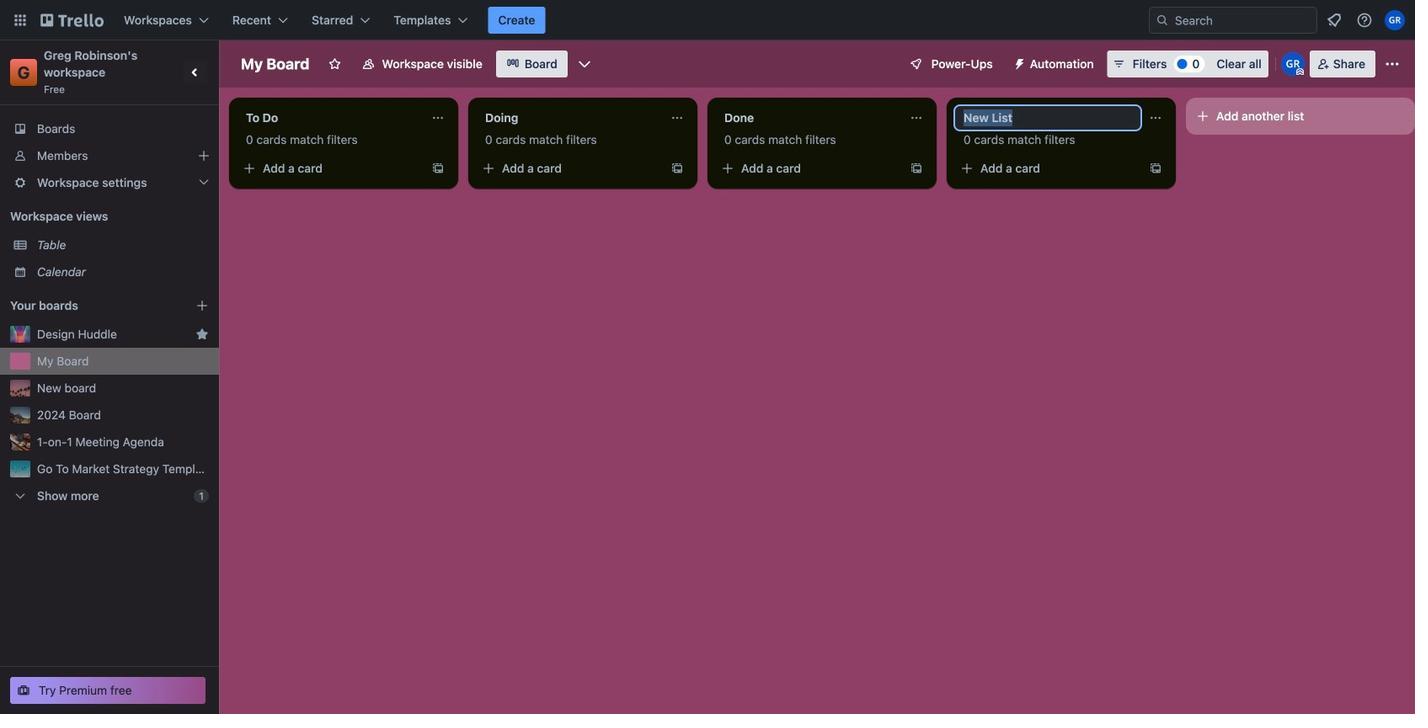 Task type: vqa. For each thing, say whether or not it's contained in the screenshot.
Starred Icon
yes



Task type: locate. For each thing, give the bounding box(es) containing it.
greg robinson (gregrobinson96) image down search field
[[1281, 52, 1305, 76]]

this member is an admin of this board. image
[[1297, 68, 1304, 76]]

0 horizontal spatial greg robinson (gregrobinson96) image
[[1281, 52, 1305, 76]]

primary element
[[0, 0, 1416, 40]]

0 horizontal spatial create from template… image
[[431, 162, 445, 175]]

star or unstar board image
[[328, 57, 342, 71]]

1 horizontal spatial create from template… image
[[1149, 162, 1163, 175]]

your boards with 7 items element
[[10, 296, 170, 316]]

1 horizontal spatial create from template… image
[[671, 162, 684, 175]]

greg robinson (gregrobinson96) image right open information menu image at the top of page
[[1385, 10, 1405, 30]]

customize views image
[[576, 56, 593, 72]]

1 vertical spatial greg robinson (gregrobinson96) image
[[1281, 52, 1305, 76]]

None text field
[[715, 104, 903, 131]]

open information menu image
[[1357, 12, 1373, 29]]

1 horizontal spatial greg robinson (gregrobinson96) image
[[1385, 10, 1405, 30]]

create from template… image
[[431, 162, 445, 175], [671, 162, 684, 175]]

greg robinson (gregrobinson96) image
[[1385, 10, 1405, 30], [1281, 52, 1305, 76]]

None text field
[[236, 104, 425, 131], [475, 104, 664, 131], [236, 104, 425, 131], [475, 104, 664, 131]]

0 vertical spatial greg robinson (gregrobinson96) image
[[1385, 10, 1405, 30]]

1 create from template… image from the left
[[431, 162, 445, 175]]

workspace navigation collapse icon image
[[184, 61, 207, 84]]

starred icon image
[[195, 328, 209, 341]]

0 horizontal spatial create from template… image
[[910, 162, 924, 175]]

New List text field
[[954, 104, 1143, 131]]

create from template… image
[[910, 162, 924, 175], [1149, 162, 1163, 175]]



Task type: describe. For each thing, give the bounding box(es) containing it.
0 notifications image
[[1325, 10, 1345, 30]]

back to home image
[[40, 7, 104, 34]]

sm image
[[1007, 51, 1030, 74]]

Board name text field
[[233, 51, 318, 78]]

Search field
[[1170, 8, 1317, 32]]

show menu image
[[1384, 56, 1401, 72]]

search image
[[1156, 13, 1170, 27]]

2 create from template… image from the left
[[1149, 162, 1163, 175]]

add board image
[[195, 299, 209, 313]]

2 create from template… image from the left
[[671, 162, 684, 175]]

1 create from template… image from the left
[[910, 162, 924, 175]]



